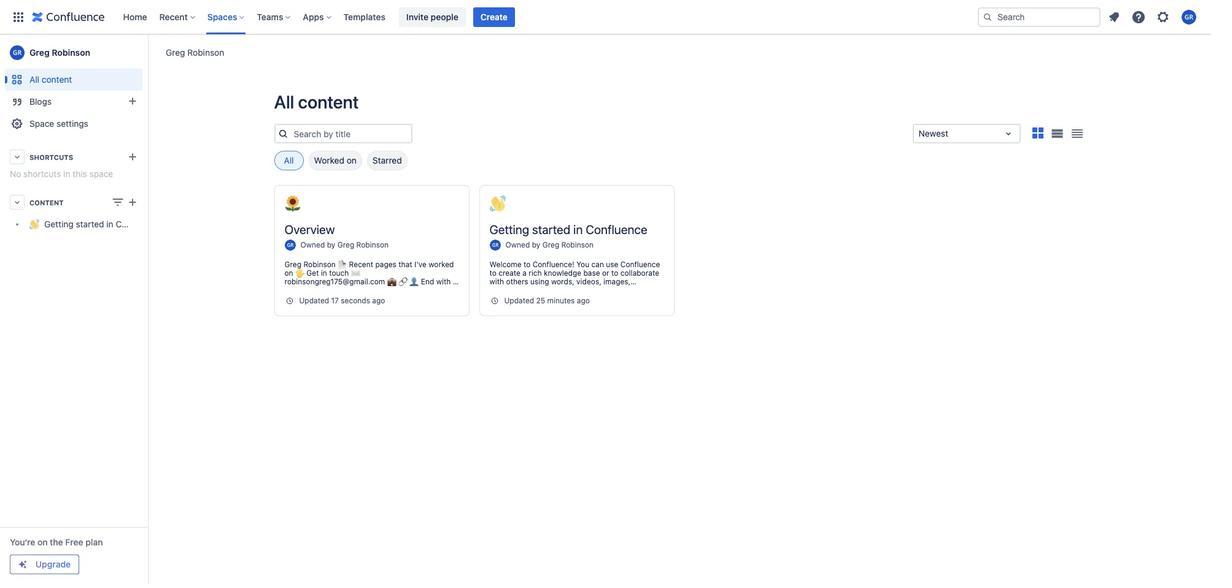 Task type: vqa. For each thing, say whether or not it's contained in the screenshot.
team inside The overview is the first page visitors will see when they visit your space, so it helps to include some information on what the space is about and what your team is working on.
no



Task type: locate. For each thing, give the bounding box(es) containing it.
1 owned by greg robinson from the left
[[300, 241, 389, 250]]

create a blog image
[[125, 94, 140, 109]]

all content up blogs
[[29, 74, 72, 85]]

0 horizontal spatial content
[[42, 74, 72, 85]]

0 horizontal spatial owned
[[300, 241, 325, 250]]

recent button
[[156, 7, 200, 27]]

premium image
[[18, 560, 28, 570]]

all content up search by title field
[[274, 91, 359, 112]]

confluence inside space element
[[116, 219, 161, 230]]

updated for overview
[[299, 296, 329, 306]]

blogs
[[29, 96, 52, 107]]

1 updated from the left
[[299, 296, 329, 306]]

ago for overview
[[372, 296, 385, 306]]

1 horizontal spatial ago
[[577, 296, 590, 306]]

list image
[[1051, 130, 1063, 138]]

owned by greg robinson down the overview
[[300, 241, 389, 250]]

greg robinson link down recent dropdown button
[[166, 46, 224, 59]]

0 horizontal spatial ago
[[372, 296, 385, 306]]

spaces button
[[204, 7, 249, 27]]

collapse sidebar image
[[134, 41, 161, 65]]

owned
[[300, 241, 325, 250], [505, 241, 530, 250]]

greg
[[166, 47, 185, 57], [29, 47, 50, 58], [337, 241, 354, 250], [542, 241, 559, 250]]

by
[[327, 241, 335, 250], [532, 241, 540, 250]]

no
[[10, 169, 21, 179]]

1 ago from the left
[[372, 296, 385, 306]]

content
[[42, 74, 72, 85], [298, 91, 359, 112]]

home
[[123, 11, 147, 22]]

1 horizontal spatial owned
[[505, 241, 530, 250]]

by up 25
[[532, 241, 540, 250]]

updated 25 minutes ago
[[504, 296, 590, 306]]

teams button
[[253, 7, 295, 27]]

add shortcut image
[[125, 150, 140, 164]]

ago
[[372, 296, 385, 306], [577, 296, 590, 306]]

upgrade
[[36, 560, 71, 570]]

updated for getting started in confluence
[[504, 296, 534, 306]]

greg robinson link
[[5, 41, 142, 65], [166, 46, 224, 59], [337, 241, 389, 250], [542, 241, 594, 250]]

greg robinson up all content link
[[29, 47, 90, 58]]

robinson down spaces
[[187, 47, 224, 57]]

0 horizontal spatial all content
[[29, 74, 72, 85]]

content up search by title field
[[298, 91, 359, 112]]

on
[[347, 155, 357, 166], [37, 538, 48, 548]]

updated
[[299, 296, 329, 306], [504, 296, 534, 306]]

2 updated from the left
[[504, 296, 534, 306]]

on inside space element
[[37, 538, 48, 548]]

content
[[29, 199, 64, 207]]

1 horizontal spatial owned by greg robinson
[[505, 241, 594, 250]]

greg robinson down recent dropdown button
[[166, 47, 224, 57]]

content up blogs
[[42, 74, 72, 85]]

appswitcher icon image
[[11, 10, 26, 24]]

greg up all content link
[[29, 47, 50, 58]]

space
[[89, 169, 113, 179]]

help icon image
[[1131, 10, 1146, 24]]

your profile and preferences image
[[1182, 10, 1196, 24]]

templates link
[[340, 7, 389, 27]]

0 horizontal spatial greg robinson
[[29, 47, 90, 58]]

1 vertical spatial all content
[[274, 91, 359, 112]]

robinson up minutes
[[561, 241, 594, 250]]

people
[[431, 11, 458, 22]]

2 owned by greg robinson from the left
[[505, 241, 594, 250]]

space element
[[0, 34, 161, 585]]

on right the worked
[[347, 155, 357, 166]]

apps button
[[299, 7, 336, 27]]

ago right 'seconds'
[[372, 296, 385, 306]]

robinson inside space element
[[52, 47, 90, 58]]

notification icon image
[[1107, 10, 1121, 24]]

25
[[536, 296, 545, 306]]

on inside button
[[347, 155, 357, 166]]

all content
[[29, 74, 72, 85], [274, 91, 359, 112]]

profile picture image for overview
[[284, 240, 296, 251]]

space settings link
[[5, 113, 142, 135]]

profile picture image for getting started in confluence
[[489, 240, 501, 251]]

1 horizontal spatial by
[[532, 241, 540, 250]]

1 horizontal spatial on
[[347, 155, 357, 166]]

open image
[[1001, 126, 1016, 141]]

profile picture image
[[284, 240, 296, 251], [489, 240, 501, 251]]

starred button
[[367, 151, 407, 171]]

0 horizontal spatial profile picture image
[[284, 240, 296, 251]]

getting started in confluence
[[44, 219, 161, 230], [489, 223, 647, 237]]

0 horizontal spatial updated
[[299, 296, 329, 306]]

0 horizontal spatial getting started in confluence
[[44, 219, 161, 230]]

Search by title field
[[290, 125, 411, 142]]

1 horizontal spatial getting started in confluence
[[489, 223, 647, 237]]

confluence
[[116, 219, 161, 230], [586, 223, 647, 237]]

1 horizontal spatial updated
[[504, 296, 534, 306]]

0 horizontal spatial owned by greg robinson
[[300, 241, 389, 250]]

templates
[[343, 11, 385, 22]]

greg robinson inside space element
[[29, 47, 90, 58]]

started
[[76, 219, 104, 230], [532, 223, 570, 237]]

worked
[[314, 155, 344, 166]]

invite people button
[[399, 7, 466, 27]]

shortcuts
[[23, 169, 61, 179]]

:wave: image
[[489, 196, 505, 212], [489, 196, 505, 212]]

search image
[[983, 12, 992, 22]]

0 horizontal spatial started
[[76, 219, 104, 230]]

in inside getting started in confluence link
[[106, 219, 113, 230]]

1 profile picture image from the left
[[284, 240, 296, 251]]

greg robinson link up minutes
[[542, 241, 594, 250]]

getting started in confluence link
[[5, 214, 161, 236]]

all
[[29, 74, 39, 85], [274, 91, 294, 112], [284, 155, 294, 166]]

minutes
[[547, 296, 575, 306]]

space
[[29, 118, 54, 129]]

in
[[63, 169, 70, 179], [106, 219, 113, 230], [573, 223, 583, 237]]

0 horizontal spatial by
[[327, 241, 335, 250]]

greg right collapse sidebar "image"
[[166, 47, 185, 57]]

confluence image
[[32, 10, 105, 24], [32, 10, 105, 24]]

on for worked
[[347, 155, 357, 166]]

0 vertical spatial content
[[42, 74, 72, 85]]

by for getting started in confluence
[[532, 241, 540, 250]]

0 horizontal spatial getting
[[44, 219, 73, 230]]

plan
[[85, 538, 103, 548]]

updated 17 seconds ago
[[299, 296, 385, 306]]

1 horizontal spatial profile picture image
[[489, 240, 501, 251]]

getting
[[44, 219, 73, 230], [489, 223, 529, 237]]

2 ago from the left
[[577, 296, 590, 306]]

1 vertical spatial on
[[37, 538, 48, 548]]

started inside space element
[[76, 219, 104, 230]]

greg up updated 17 seconds ago
[[337, 241, 354, 250]]

greg robinson link up 'seconds'
[[337, 241, 389, 250]]

robinson up all content link
[[52, 47, 90, 58]]

1 owned from the left
[[300, 241, 325, 250]]

all up all button
[[274, 91, 294, 112]]

1 vertical spatial all
[[274, 91, 294, 112]]

1 horizontal spatial confluence
[[586, 223, 647, 237]]

0 horizontal spatial confluence
[[116, 219, 161, 230]]

all up blogs
[[29, 74, 39, 85]]

owned by greg robinson for overview
[[300, 241, 389, 250]]

2 profile picture image from the left
[[489, 240, 501, 251]]

cards image
[[1030, 126, 1045, 140]]

owned by greg robinson up the updated 25 minutes ago
[[505, 241, 594, 250]]

banner
[[0, 0, 1211, 34]]

the
[[50, 538, 63, 548]]

owned by greg robinson
[[300, 241, 389, 250], [505, 241, 594, 250]]

content inside space element
[[42, 74, 72, 85]]

0 vertical spatial all content
[[29, 74, 72, 85]]

None text field
[[919, 128, 921, 140]]

0 vertical spatial on
[[347, 155, 357, 166]]

by down the overview
[[327, 241, 335, 250]]

settings icon image
[[1156, 10, 1170, 24]]

all left the worked
[[284, 155, 294, 166]]

robinson
[[187, 47, 224, 57], [52, 47, 90, 58], [356, 241, 389, 250], [561, 241, 594, 250]]

1 horizontal spatial greg robinson
[[166, 47, 224, 57]]

1 horizontal spatial in
[[106, 219, 113, 230]]

on left the
[[37, 538, 48, 548]]

1 horizontal spatial all content
[[274, 91, 359, 112]]

updated left 25
[[504, 296, 534, 306]]

:sunflower: image
[[284, 196, 300, 212]]

2 by from the left
[[532, 241, 540, 250]]

ago right minutes
[[577, 296, 590, 306]]

home link
[[119, 7, 151, 27]]

greg robinson
[[166, 47, 224, 57], [29, 47, 90, 58]]

2 vertical spatial all
[[284, 155, 294, 166]]

you're on the free plan
[[10, 538, 103, 548]]

1 by from the left
[[327, 241, 335, 250]]

ago for getting started in confluence
[[577, 296, 590, 306]]

2 owned from the left
[[505, 241, 530, 250]]

1 vertical spatial content
[[298, 91, 359, 112]]

0 horizontal spatial on
[[37, 538, 48, 548]]

spaces
[[207, 11, 237, 22]]

updated left 17
[[299, 296, 329, 306]]

0 vertical spatial all
[[29, 74, 39, 85]]



Task type: describe. For each thing, give the bounding box(es) containing it.
Search field
[[978, 7, 1101, 27]]

content button
[[5, 192, 142, 214]]

space settings
[[29, 118, 88, 129]]

invite
[[406, 11, 428, 22]]

starred
[[372, 155, 402, 166]]

recent
[[159, 11, 188, 22]]

worked on button
[[308, 151, 362, 171]]

overview
[[284, 223, 335, 237]]

upgrade button
[[10, 556, 79, 575]]

newest
[[919, 128, 948, 139]]

create
[[480, 11, 508, 22]]

shortcuts button
[[5, 146, 142, 168]]

by for overview
[[327, 241, 335, 250]]

all content link
[[5, 69, 142, 91]]

all inside space element
[[29, 74, 39, 85]]

robinson up 'seconds'
[[356, 241, 389, 250]]

getting inside getting started in confluence link
[[44, 219, 73, 230]]

this
[[73, 169, 87, 179]]

seconds
[[341, 296, 370, 306]]

create link
[[473, 7, 515, 27]]

change view image
[[110, 195, 125, 210]]

on for you're
[[37, 538, 48, 548]]

17
[[331, 296, 339, 306]]

apps
[[303, 11, 324, 22]]

shortcuts
[[29, 153, 73, 161]]

:sunflower: image
[[284, 196, 300, 212]]

owned by greg robinson for getting started in confluence
[[505, 241, 594, 250]]

all inside button
[[284, 155, 294, 166]]

banner containing home
[[0, 0, 1211, 34]]

owned for overview
[[300, 241, 325, 250]]

all button
[[274, 151, 304, 171]]

no shortcuts in this space
[[10, 169, 113, 179]]

invite people
[[406, 11, 458, 22]]

free
[[65, 538, 83, 548]]

greg inside space element
[[29, 47, 50, 58]]

blogs link
[[5, 91, 142, 113]]

1 horizontal spatial content
[[298, 91, 359, 112]]

you're
[[10, 538, 35, 548]]

all content inside space element
[[29, 74, 72, 85]]

compact list image
[[1070, 126, 1084, 141]]

teams
[[257, 11, 283, 22]]

settings
[[56, 118, 88, 129]]

global element
[[7, 0, 975, 34]]

2 horizontal spatial in
[[573, 223, 583, 237]]

1 horizontal spatial getting
[[489, 223, 529, 237]]

owned for getting started in confluence
[[505, 241, 530, 250]]

greg robinson link up all content link
[[5, 41, 142, 65]]

create a page image
[[125, 195, 140, 210]]

0 horizontal spatial in
[[63, 169, 70, 179]]

greg up the updated 25 minutes ago
[[542, 241, 559, 250]]

getting started in confluence inside getting started in confluence link
[[44, 219, 161, 230]]

worked on
[[314, 155, 357, 166]]

1 horizontal spatial started
[[532, 223, 570, 237]]



